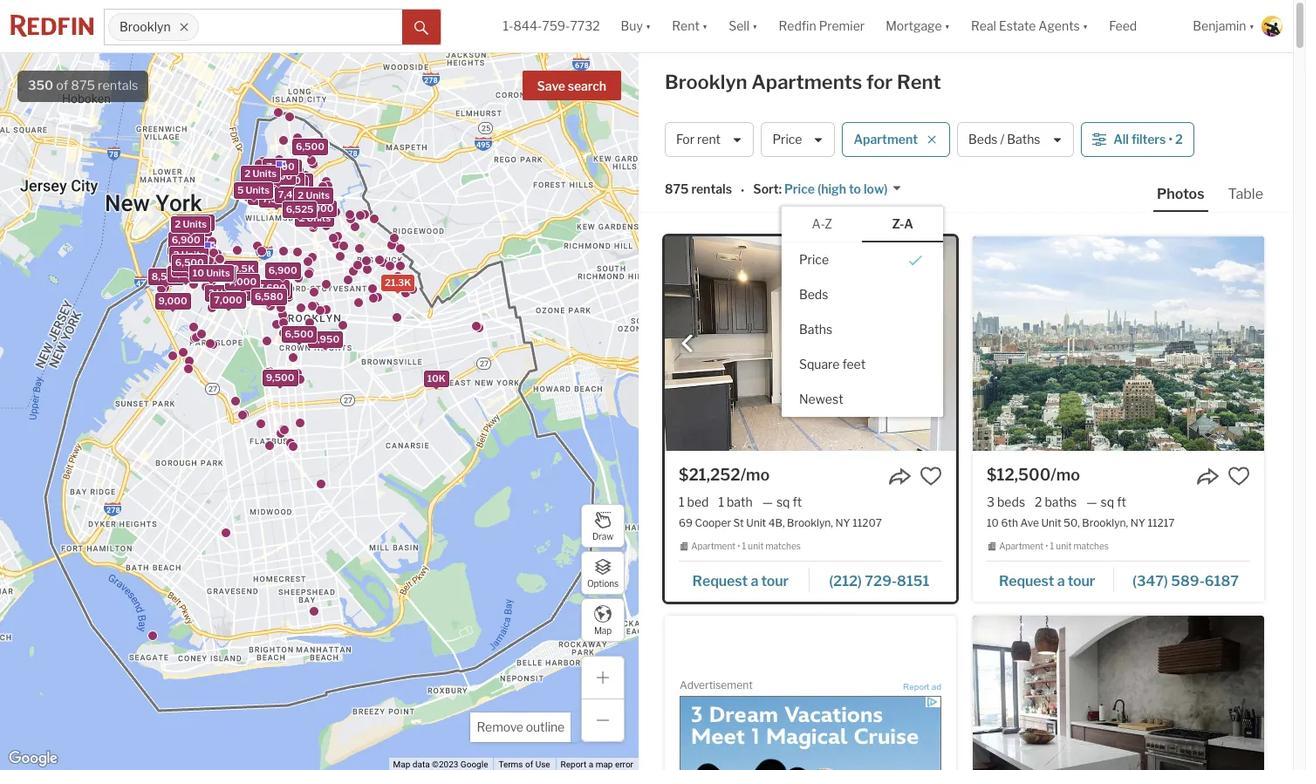 Task type: describe. For each thing, give the bounding box(es) containing it.
all filters • 2
[[1114, 132, 1183, 147]]

for
[[676, 132, 695, 147]]

0 vertical spatial 875
[[71, 78, 95, 93]]

$21,252
[[679, 466, 740, 484]]

report for report a map error
[[561, 760, 587, 770]]

ave
[[1021, 517, 1039, 530]]

1 horizontal spatial rent
[[897, 71, 941, 93]]

/mo for $21,252
[[740, 466, 770, 484]]

— for $21,252 /mo
[[762, 495, 773, 510]]

7,200
[[265, 170, 293, 182]]

5 ▾ from the left
[[1083, 19, 1088, 33]]

875 inside "875 rentals •"
[[665, 182, 689, 197]]

request a tour for $21,252
[[692, 573, 789, 590]]

map data ©2023 google
[[393, 760, 488, 770]]

bath
[[727, 495, 753, 510]]

report ad
[[903, 682, 941, 692]]

square feet button
[[782, 347, 943, 382]]

brooklyn for brooklyn apartments for rent
[[665, 71, 747, 93]]

error
[[615, 760, 633, 770]]

rentals inside "875 rentals •"
[[691, 182, 732, 197]]

to
[[849, 182, 861, 197]]

unit for $12,500
[[1041, 517, 1061, 530]]

rent ▾ button
[[662, 0, 718, 52]]

buy ▾
[[621, 19, 651, 33]]

agents
[[1039, 19, 1080, 33]]

photo of 69 cooper st unit 4b, brooklyn, ny 11207 image
[[665, 236, 956, 451]]

0 vertical spatial price button
[[761, 122, 835, 157]]

2 vertical spatial 6,500
[[285, 328, 314, 340]]

apartment • 1 unit matches for $21,252
[[691, 541, 801, 552]]

1 left bath
[[718, 495, 724, 510]]

7,500
[[263, 193, 291, 205]]

1 down 10 6th ave unit 50, brooklyn, ny 11217
[[1050, 541, 1054, 552]]

apartment • 1 unit matches for $12,500
[[999, 541, 1109, 552]]

(347)
[[1133, 573, 1168, 590]]

remove brooklyn image
[[179, 22, 190, 32]]

a-
[[812, 216, 825, 231]]

outline
[[526, 720, 565, 735]]

beds for beds
[[799, 287, 828, 302]]

0 horizontal spatial a
[[589, 760, 593, 770]]

baths
[[1045, 495, 1077, 510]]

unit for $21,252
[[746, 517, 766, 530]]

ad
[[932, 682, 941, 692]]

:
[[779, 182, 782, 197]]

(high
[[818, 182, 846, 197]]

1 vertical spatial price button
[[782, 242, 943, 277]]

all filters • 2 button
[[1081, 122, 1194, 157]]

1 vertical spatial 9,500
[[266, 371, 294, 384]]

(212) 729-8151
[[829, 573, 930, 590]]

feed
[[1109, 19, 1137, 33]]

brooklyn, for $12,500 /mo
[[1082, 517, 1128, 530]]

0 vertical spatial rentals
[[98, 78, 138, 93]]

0 vertical spatial price
[[773, 132, 802, 147]]

11k
[[273, 285, 289, 297]]

/
[[1000, 132, 1005, 147]]

sq for $21,252 /mo
[[777, 495, 790, 510]]

matches for $21,252 /mo
[[766, 541, 801, 552]]

12.5k
[[222, 286, 248, 298]]

a for $12,500
[[1057, 573, 1065, 590]]

st
[[733, 517, 744, 530]]

sq for $12,500 /mo
[[1101, 495, 1114, 510]]

remove outline button
[[471, 713, 571, 743]]

$12,500 /mo
[[987, 466, 1080, 484]]

sell ▾
[[729, 19, 758, 33]]

1 bath
[[718, 495, 753, 510]]

price (high to low)
[[784, 182, 888, 197]]

favorite button image for $21,252 /mo
[[920, 465, 942, 488]]

report for report ad
[[903, 682, 929, 692]]

feet
[[842, 357, 866, 371]]

7,690
[[258, 282, 286, 294]]

▾ for sell ▾
[[752, 19, 758, 33]]

z-a
[[892, 216, 914, 231]]

map for map data ©2023 google
[[393, 760, 410, 770]]

6187
[[1205, 573, 1239, 590]]

low)
[[864, 182, 888, 197]]

mortgage
[[886, 19, 942, 33]]

buy ▾ button
[[621, 0, 651, 52]]

7,495
[[175, 262, 203, 274]]

apartment for $21,252 /mo
[[691, 541, 736, 552]]

apartment for $12,500 /mo
[[999, 541, 1044, 552]]

0 vertical spatial 6,900
[[172, 234, 200, 246]]

mortgage ▾ button
[[875, 0, 961, 52]]

google
[[461, 760, 488, 770]]

— sq ft for $12,500 /mo
[[1087, 495, 1126, 510]]

map button
[[581, 599, 625, 642]]

filters
[[1132, 132, 1166, 147]]

ny for $21,252 /mo
[[835, 517, 850, 530]]

844-
[[513, 19, 542, 33]]

ft for $12,500 /mo
[[1117, 495, 1126, 510]]

0 vertical spatial 9,500
[[269, 161, 298, 174]]

save search
[[537, 79, 606, 93]]

7,295
[[181, 217, 208, 229]]

terms of use link
[[499, 760, 550, 770]]

remove outline
[[477, 720, 565, 735]]

favorite button image for $12,500 /mo
[[1228, 465, 1250, 488]]

7,995
[[181, 222, 208, 234]]

sort :
[[753, 182, 782, 197]]

baths inside the beds / baths "button"
[[1007, 132, 1041, 147]]

table button
[[1225, 185, 1267, 210]]

google image
[[4, 748, 62, 770]]

9,000
[[158, 295, 187, 307]]

6
[[173, 218, 180, 230]]

— for $12,500 /mo
[[1087, 495, 1097, 510]]

rent ▾ button
[[672, 0, 708, 52]]

map
[[596, 760, 613, 770]]

matches for $12,500 /mo
[[1074, 541, 1109, 552]]

premier
[[819, 19, 865, 33]]

rent inside dropdown button
[[672, 19, 700, 33]]

baths inside baths button
[[799, 322, 833, 336]]

price inside button
[[784, 182, 815, 197]]

2 baths
[[1035, 495, 1077, 510]]

©2023
[[432, 760, 458, 770]]

0 vertical spatial 8,000
[[171, 241, 200, 253]]

1 horizontal spatial 10k
[[427, 373, 446, 385]]

1 vertical spatial 8,000
[[171, 268, 200, 280]]

(212)
[[829, 573, 862, 590]]

previous button image
[[679, 335, 696, 353]]

table
[[1228, 186, 1263, 202]]

• down st
[[738, 541, 740, 552]]

price (high to low) button
[[782, 181, 902, 198]]

draw button
[[581, 504, 625, 548]]

69
[[679, 517, 693, 530]]

a-z
[[812, 216, 832, 231]]

50,
[[1064, 517, 1080, 530]]

bed
[[687, 495, 709, 510]]

benjamin ▾
[[1193, 19, 1255, 33]]

of for terms
[[525, 760, 533, 770]]

tour for $12,500 /mo
[[1068, 573, 1095, 590]]

3 for 3 beds
[[987, 495, 995, 510]]

of for 350
[[56, 78, 68, 93]]

real estate agents ▾ button
[[961, 0, 1099, 52]]

remove apartment image
[[927, 134, 937, 145]]

12k
[[265, 188, 282, 201]]

request for $21,252
[[692, 573, 748, 590]]

11217
[[1148, 517, 1175, 530]]

save
[[537, 79, 565, 93]]



Task type: locate. For each thing, give the bounding box(es) containing it.
1 unit from the left
[[746, 517, 766, 530]]

6,500 down 11k
[[285, 328, 314, 340]]

0 horizontal spatial request a tour
[[692, 573, 789, 590]]

0 vertical spatial 3
[[178, 217, 185, 229]]

1 vertical spatial brooklyn
[[665, 71, 747, 93]]

875 down the for at the top right of page
[[665, 182, 689, 197]]

real estate agents ▾
[[971, 19, 1088, 33]]

of left use
[[525, 760, 533, 770]]

• inside button
[[1169, 132, 1173, 147]]

0 horizontal spatial brooklyn
[[120, 20, 171, 34]]

1 horizontal spatial ft
[[1117, 495, 1126, 510]]

report ad button
[[903, 682, 941, 695]]

2 horizontal spatial a
[[1057, 573, 1065, 590]]

ft up the 69 cooper st unit 4b, brooklyn, ny 11207
[[793, 495, 802, 510]]

dialog containing a-z
[[782, 206, 943, 417]]

2 favorite button image from the left
[[1228, 465, 1250, 488]]

2 horizontal spatial apartment
[[999, 541, 1044, 552]]

1 favorite button image from the left
[[920, 465, 942, 488]]

1 horizontal spatial rentals
[[691, 182, 732, 197]]

0 vertical spatial report
[[903, 682, 929, 692]]

▾
[[646, 19, 651, 33], [702, 19, 708, 33], [752, 19, 758, 33], [945, 19, 950, 33], [1083, 19, 1088, 33], [1249, 19, 1255, 33]]

0 horizontal spatial favorite button image
[[920, 465, 942, 488]]

6,500 down 7,995
[[175, 256, 204, 269]]

1 horizontal spatial brooklyn,
[[1082, 517, 1128, 530]]

2 request a tour from the left
[[999, 573, 1095, 590]]

2 ny from the left
[[1131, 517, 1146, 530]]

1 vertical spatial rent
[[897, 71, 941, 93]]

sell ▾ button
[[729, 0, 758, 52]]

9,500
[[269, 161, 298, 174], [266, 371, 294, 384]]

0 horizontal spatial baths
[[799, 322, 833, 336]]

request a tour button for $21,252
[[679, 567, 809, 593]]

1 — from the left
[[762, 495, 773, 510]]

1 vertical spatial 8,500
[[152, 270, 180, 282]]

tour down 10 6th ave unit 50, brooklyn, ny 11217
[[1068, 573, 1095, 590]]

/mo
[[740, 466, 770, 484], [1051, 466, 1080, 484]]

▾ right 'mortgage' at top
[[945, 19, 950, 33]]

1 horizontal spatial unit
[[1056, 541, 1072, 552]]

ad region
[[680, 697, 941, 770]]

sell
[[729, 19, 750, 33]]

1 brooklyn, from the left
[[787, 517, 833, 530]]

price right :
[[784, 182, 815, 197]]

brooklyn, for $21,252 /mo
[[787, 517, 833, 530]]

beds / baths
[[969, 132, 1041, 147]]

1 horizontal spatial —
[[1087, 495, 1097, 510]]

1 request a tour button from the left
[[679, 567, 809, 593]]

0 horizontal spatial matches
[[766, 541, 801, 552]]

apartment • 1 unit matches down '50,'
[[999, 541, 1109, 552]]

0 horizontal spatial request a tour button
[[679, 567, 809, 593]]

0 vertical spatial map
[[594, 625, 612, 636]]

favorite button image
[[920, 465, 942, 488], [1228, 465, 1250, 488]]

0 horizontal spatial unit
[[746, 517, 766, 530]]

apartment down cooper
[[691, 541, 736, 552]]

rent
[[697, 132, 721, 147]]

unit for $21,252
[[748, 541, 764, 552]]

ny for $12,500 /mo
[[1131, 517, 1146, 530]]

9,500 up 8,600
[[269, 161, 298, 174]]

sq
[[777, 495, 790, 510], [1101, 495, 1114, 510]]

request down the 'ave' at the bottom right of the page
[[999, 573, 1054, 590]]

2 unit from the left
[[1056, 541, 1072, 552]]

2 vertical spatial price
[[799, 252, 829, 267]]

1 horizontal spatial — sq ft
[[1087, 495, 1126, 510]]

unit left '50,'
[[1041, 517, 1061, 530]]

1 left bed
[[679, 495, 685, 510]]

request for $12,500
[[999, 573, 1054, 590]]

10
[[193, 267, 204, 280], [195, 268, 206, 280], [987, 517, 999, 530]]

▾ right 'sell'
[[752, 19, 758, 33]]

1 request from the left
[[692, 573, 748, 590]]

ny left the 11217
[[1131, 517, 1146, 530]]

10.5k
[[228, 263, 255, 275]]

6,900 down 6 units
[[172, 234, 200, 246]]

▾ left 'sell'
[[702, 19, 708, 33]]

map for map
[[594, 625, 612, 636]]

rentals down for rent button
[[691, 182, 732, 197]]

unit right st
[[746, 517, 766, 530]]

729-
[[865, 573, 897, 590]]

request a tour button for $12,500
[[987, 567, 1114, 593]]

— up 4b,
[[762, 495, 773, 510]]

/mo up baths
[[1051, 466, 1080, 484]]

2 — from the left
[[1087, 495, 1097, 510]]

2 brooklyn, from the left
[[1082, 517, 1128, 530]]

10 units
[[193, 267, 230, 280], [195, 268, 232, 280]]

rent right the buy ▾
[[672, 19, 700, 33]]

unit down the 69 cooper st unit 4b, brooklyn, ny 11207
[[748, 541, 764, 552]]

4 ▾ from the left
[[945, 19, 950, 33]]

2 request a tour button from the left
[[987, 567, 1114, 593]]

request
[[692, 573, 748, 590], [999, 573, 1054, 590]]

use
[[535, 760, 550, 770]]

1 — sq ft from the left
[[762, 495, 802, 510]]

0 horizontal spatial of
[[56, 78, 68, 93]]

favorite button checkbox
[[1228, 465, 1250, 488]]

0 vertical spatial 10k
[[176, 251, 194, 263]]

1 horizontal spatial beds
[[969, 132, 998, 147]]

$21,252 /mo
[[679, 466, 770, 484]]

buy ▾ button
[[610, 0, 662, 52]]

8,000 up 7,495
[[171, 241, 200, 253]]

0 horizontal spatial unit
[[748, 541, 764, 552]]

1 horizontal spatial unit
[[1041, 517, 1061, 530]]

a for $21,252
[[751, 573, 758, 590]]

10k
[[176, 251, 194, 263], [427, 373, 446, 385]]

▾ right agents
[[1083, 19, 1088, 33]]

1 horizontal spatial 8,500
[[251, 190, 280, 202]]

baths button
[[782, 312, 943, 347]]

report left "map"
[[561, 760, 587, 770]]

beds up baths button
[[799, 287, 828, 302]]

589-
[[1171, 573, 1205, 590]]

brooklyn for brooklyn
[[120, 20, 171, 34]]

rent right for
[[897, 71, 941, 93]]

0 horizontal spatial apartment
[[691, 541, 736, 552]]

newest button
[[782, 382, 943, 417]]

0 horizontal spatial brooklyn,
[[787, 517, 833, 530]]

1 ft from the left
[[793, 495, 802, 510]]

0 horizontal spatial sq
[[777, 495, 790, 510]]

10 6th ave unit 50, brooklyn, ny 11217
[[987, 517, 1175, 530]]

875 rentals •
[[665, 182, 745, 198]]

9,500 down 6,580
[[266, 371, 294, 384]]

map left data
[[393, 760, 410, 770]]

real
[[971, 19, 996, 33]]

unit for $12,500
[[1056, 541, 1072, 552]]

rentals
[[98, 78, 138, 93], [691, 182, 732, 197]]

1 horizontal spatial request a tour
[[999, 573, 1095, 590]]

0 horizontal spatial /mo
[[740, 466, 770, 484]]

▾ for benjamin ▾
[[1249, 19, 1255, 33]]

2 matches from the left
[[1074, 541, 1109, 552]]

of
[[56, 78, 68, 93], [525, 760, 533, 770]]

0 vertical spatial of
[[56, 78, 68, 93]]

6,900 up 7,690
[[269, 265, 297, 277]]

0 horizontal spatial 3
[[178, 217, 185, 229]]

3 ▾ from the left
[[752, 19, 758, 33]]

8,000 up '9,000'
[[171, 268, 200, 280]]

0 vertical spatial 8,500
[[251, 190, 280, 202]]

1 horizontal spatial apartment
[[854, 132, 918, 147]]

1-
[[503, 19, 513, 33]]

baths up square
[[799, 322, 833, 336]]

ft up 10 6th ave unit 50, brooklyn, ny 11217
[[1117, 495, 1126, 510]]

a left "map"
[[589, 760, 593, 770]]

1 horizontal spatial 875
[[665, 182, 689, 197]]

ft for $21,252 /mo
[[793, 495, 802, 510]]

mortgage ▾
[[886, 19, 950, 33]]

a down '50,'
[[1057, 573, 1065, 590]]

6,525
[[286, 203, 314, 215]]

1 bed
[[679, 495, 709, 510]]

data
[[413, 760, 430, 770]]

z-
[[892, 216, 904, 231]]

0 vertical spatial baths
[[1007, 132, 1041, 147]]

0 horizontal spatial tour
[[761, 573, 789, 590]]

1 horizontal spatial a
[[751, 573, 758, 590]]

2 unit from the left
[[1041, 517, 1061, 530]]

1 horizontal spatial request a tour button
[[987, 567, 1114, 593]]

apartment button
[[842, 122, 950, 157]]

report a map error
[[561, 760, 633, 770]]

2 request from the left
[[999, 573, 1054, 590]]

875 right 350
[[71, 78, 95, 93]]

photo of 10 6th ave unit 50, brooklyn, ny 11217 image
[[973, 236, 1264, 451]]

1-844-759-7732
[[503, 19, 600, 33]]

1 horizontal spatial 6,900
[[269, 265, 297, 277]]

6,950
[[311, 333, 340, 345]]

21.3k
[[385, 276, 411, 289]]

(347) 589-6187
[[1133, 573, 1239, 590]]

0 horizontal spatial —
[[762, 495, 773, 510]]

unit down '50,'
[[1056, 541, 1072, 552]]

6,580
[[255, 290, 283, 303]]

ny left the 11207
[[835, 517, 850, 530]]

1 horizontal spatial request
[[999, 573, 1054, 590]]

price button up :
[[761, 122, 835, 157]]

apartment inside button
[[854, 132, 918, 147]]

1 horizontal spatial sq
[[1101, 495, 1114, 510]]

— sq ft
[[762, 495, 802, 510], [1087, 495, 1126, 510]]

of right 350
[[56, 78, 68, 93]]

z-a button
[[862, 207, 943, 242]]

▾ for buy ▾
[[646, 19, 651, 33]]

sq up the 69 cooper st unit 4b, brooklyn, ny 11207
[[777, 495, 790, 510]]

a down the 69 cooper st unit 4b, brooklyn, ny 11207
[[751, 573, 758, 590]]

0 vertical spatial beds
[[969, 132, 998, 147]]

photo of 228 s 2nd st, brooklyn, ny 11211 image
[[973, 616, 1264, 770]]

brooklyn apartments for rent
[[665, 71, 941, 93]]

1 vertical spatial map
[[393, 760, 410, 770]]

1 tour from the left
[[761, 573, 789, 590]]

apartment left remove apartment icon
[[854, 132, 918, 147]]

1 vertical spatial 3
[[987, 495, 995, 510]]

1 down st
[[742, 541, 746, 552]]

price button down z
[[782, 242, 943, 277]]

unit
[[746, 517, 766, 530], [1041, 517, 1061, 530]]

1 horizontal spatial matches
[[1074, 541, 1109, 552]]

1 vertical spatial 6,900
[[269, 265, 297, 277]]

baths right /
[[1007, 132, 1041, 147]]

a
[[904, 216, 914, 231]]

(212) 729-8151 link
[[809, 565, 942, 595]]

for rent
[[676, 132, 721, 147]]

request a tour button down st
[[679, 567, 809, 593]]

7732
[[570, 19, 600, 33]]

dialog
[[782, 206, 943, 417]]

terms of use
[[499, 760, 550, 770]]

1 horizontal spatial favorite button image
[[1228, 465, 1250, 488]]

350 of 875 rentals
[[28, 78, 138, 93]]

1 vertical spatial 10k
[[427, 373, 446, 385]]

2 tour from the left
[[1068, 573, 1095, 590]]

1 apartment • 1 unit matches from the left
[[691, 541, 801, 552]]

brooklyn,
[[787, 517, 833, 530], [1082, 517, 1128, 530]]

0 horizontal spatial map
[[393, 760, 410, 770]]

tour down 4b,
[[761, 573, 789, 590]]

real estate agents ▾ link
[[971, 0, 1088, 52]]

tour for $21,252 /mo
[[761, 573, 789, 590]]

a-z button
[[782, 206, 862, 241]]

1-844-759-7732 link
[[503, 19, 600, 33]]

1 horizontal spatial apartment • 1 unit matches
[[999, 541, 1109, 552]]

beds inside button
[[799, 287, 828, 302]]

1 vertical spatial beds
[[799, 287, 828, 302]]

request down cooper
[[692, 573, 748, 590]]

875
[[71, 78, 95, 93], [665, 182, 689, 197]]

1 horizontal spatial tour
[[1068, 573, 1095, 590]]

2 — sq ft from the left
[[1087, 495, 1126, 510]]

69 cooper st unit 4b, brooklyn, ny 11207
[[679, 517, 882, 530]]

1 request a tour from the left
[[692, 573, 789, 590]]

0 horizontal spatial request
[[692, 573, 748, 590]]

apartment • 1 unit matches down st
[[691, 541, 801, 552]]

0 vertical spatial 6,500
[[296, 140, 324, 153]]

0 horizontal spatial ft
[[793, 495, 802, 510]]

1 horizontal spatial map
[[594, 625, 612, 636]]

— up 10 6th ave unit 50, brooklyn, ny 11217
[[1087, 495, 1097, 510]]

1 horizontal spatial ny
[[1131, 517, 1146, 530]]

2 ft from the left
[[1117, 495, 1126, 510]]

11.5k
[[255, 170, 280, 183]]

8,500 down the 11.5k
[[251, 190, 280, 202]]

sq up 10 6th ave unit 50, brooklyn, ny 11217
[[1101, 495, 1114, 510]]

8,500 up '9,000'
[[152, 270, 180, 282]]

— sq ft up the 69 cooper st unit 4b, brooklyn, ny 11207
[[762, 495, 802, 510]]

beds for beds / baths
[[969, 132, 998, 147]]

1 horizontal spatial report
[[903, 682, 929, 692]]

0 horizontal spatial ny
[[835, 517, 850, 530]]

1 ny from the left
[[835, 517, 850, 530]]

1 horizontal spatial baths
[[1007, 132, 1041, 147]]

1 vertical spatial price
[[784, 182, 815, 197]]

map
[[594, 625, 612, 636], [393, 760, 410, 770]]

0 horizontal spatial report
[[561, 760, 587, 770]]

remove
[[477, 720, 523, 735]]

0 horizontal spatial 10k
[[176, 251, 194, 263]]

0 horizontal spatial — sq ft
[[762, 495, 802, 510]]

beds inside "button"
[[969, 132, 998, 147]]

3 inside 'map' region
[[178, 217, 185, 229]]

▾ right buy
[[646, 19, 651, 33]]

• right filters
[[1169, 132, 1173, 147]]

1 vertical spatial baths
[[799, 322, 833, 336]]

user photo image
[[1262, 16, 1283, 37]]

price down "a-"
[[799, 252, 829, 267]]

request a tour button down the 'ave' at the bottom right of the page
[[987, 567, 1114, 593]]

2 inside button
[[1175, 132, 1183, 147]]

• left sort at the top right
[[741, 183, 745, 198]]

redfin
[[779, 19, 816, 33]]

0 horizontal spatial rentals
[[98, 78, 138, 93]]

next button image
[[925, 335, 942, 353]]

price up :
[[773, 132, 802, 147]]

brooklyn left remove brooklyn image
[[120, 20, 171, 34]]

• inside "875 rentals •"
[[741, 183, 745, 198]]

submit search image
[[414, 21, 428, 35]]

0 horizontal spatial rent
[[672, 19, 700, 33]]

square
[[799, 357, 840, 371]]

1 vertical spatial 6,500
[[175, 256, 204, 269]]

favorite button checkbox
[[920, 465, 942, 488]]

tour
[[761, 573, 789, 590], [1068, 573, 1095, 590]]

for
[[866, 71, 893, 93]]

request a tour for $12,500
[[999, 573, 1095, 590]]

map region
[[0, 0, 829, 770]]

3 for 3 units
[[178, 217, 185, 229]]

1 /mo from the left
[[740, 466, 770, 484]]

1 horizontal spatial /mo
[[1051, 466, 1080, 484]]

price
[[773, 132, 802, 147], [784, 182, 815, 197], [799, 252, 829, 267]]

0 horizontal spatial 6,900
[[172, 234, 200, 246]]

brooklyn up rent at right
[[665, 71, 747, 93]]

None search field
[[199, 10, 402, 44]]

8,800
[[262, 172, 291, 185]]

0 horizontal spatial apartment • 1 unit matches
[[691, 541, 801, 552]]

price button
[[761, 122, 835, 157], [782, 242, 943, 277]]

1 vertical spatial rentals
[[691, 182, 732, 197]]

map down the 'options'
[[594, 625, 612, 636]]

sort
[[753, 182, 779, 197]]

1 vertical spatial report
[[561, 760, 587, 770]]

matches down 10 6th ave unit 50, brooklyn, ny 11217
[[1074, 541, 1109, 552]]

report left ad
[[903, 682, 929, 692]]

/mo for $12,500
[[1051, 466, 1080, 484]]

advertisement
[[680, 679, 753, 692]]

apartment down the 'ave' at the bottom right of the page
[[999, 541, 1044, 552]]

benjamin
[[1193, 19, 1246, 33]]

0 vertical spatial rent
[[672, 19, 700, 33]]

1 vertical spatial 875
[[665, 182, 689, 197]]

1 unit from the left
[[748, 541, 764, 552]]

feed button
[[1099, 0, 1182, 52]]

buy
[[621, 19, 643, 33]]

2 sq from the left
[[1101, 495, 1114, 510]]

• down 10 6th ave unit 50, brooklyn, ny 11217
[[1046, 541, 1048, 552]]

request a tour down the 'ave' at the bottom right of the page
[[999, 573, 1095, 590]]

▾ for rent ▾
[[702, 19, 708, 33]]

1 sq from the left
[[777, 495, 790, 510]]

— sq ft up 10 6th ave unit 50, brooklyn, ny 11217
[[1087, 495, 1126, 510]]

2 ▾ from the left
[[702, 19, 708, 33]]

matches down the 69 cooper st unit 4b, brooklyn, ny 11207
[[766, 541, 801, 552]]

a
[[751, 573, 758, 590], [1057, 573, 1065, 590], [589, 760, 593, 770]]

6 ▾ from the left
[[1249, 19, 1255, 33]]

/mo up bath
[[740, 466, 770, 484]]

1 matches from the left
[[766, 541, 801, 552]]

for rent button
[[665, 122, 754, 157]]

0 horizontal spatial 875
[[71, 78, 95, 93]]

request a tour down st
[[692, 573, 789, 590]]

2 apartment • 1 unit matches from the left
[[999, 541, 1109, 552]]

0 horizontal spatial beds
[[799, 287, 828, 302]]

0 horizontal spatial 8,500
[[152, 270, 180, 282]]

beds
[[997, 495, 1025, 510]]

1 ▾ from the left
[[646, 19, 651, 33]]

— sq ft for $21,252 /mo
[[762, 495, 802, 510]]

brooklyn, right '50,'
[[1082, 517, 1128, 530]]

1 horizontal spatial of
[[525, 760, 533, 770]]

5
[[237, 184, 244, 196]]

report inside report ad button
[[903, 682, 929, 692]]

▾ for mortgage ▾
[[945, 19, 950, 33]]

8151
[[897, 573, 930, 590]]

brooklyn, right 4b,
[[787, 517, 833, 530]]

3
[[178, 217, 185, 229], [987, 495, 995, 510]]

0 vertical spatial brooklyn
[[120, 20, 171, 34]]

rentals right 350
[[98, 78, 138, 93]]

mortgage ▾ button
[[886, 0, 950, 52]]

6 units
[[173, 218, 206, 230]]

beds left /
[[969, 132, 998, 147]]

map inside button
[[594, 625, 612, 636]]

beds / baths button
[[957, 122, 1074, 157]]

2 /mo from the left
[[1051, 466, 1080, 484]]

▾ left user photo
[[1249, 19, 1255, 33]]

1 horizontal spatial 3
[[987, 495, 995, 510]]

6,500 up 9,950
[[296, 140, 324, 153]]



Task type: vqa. For each thing, say whether or not it's contained in the screenshot.
Street View
no



